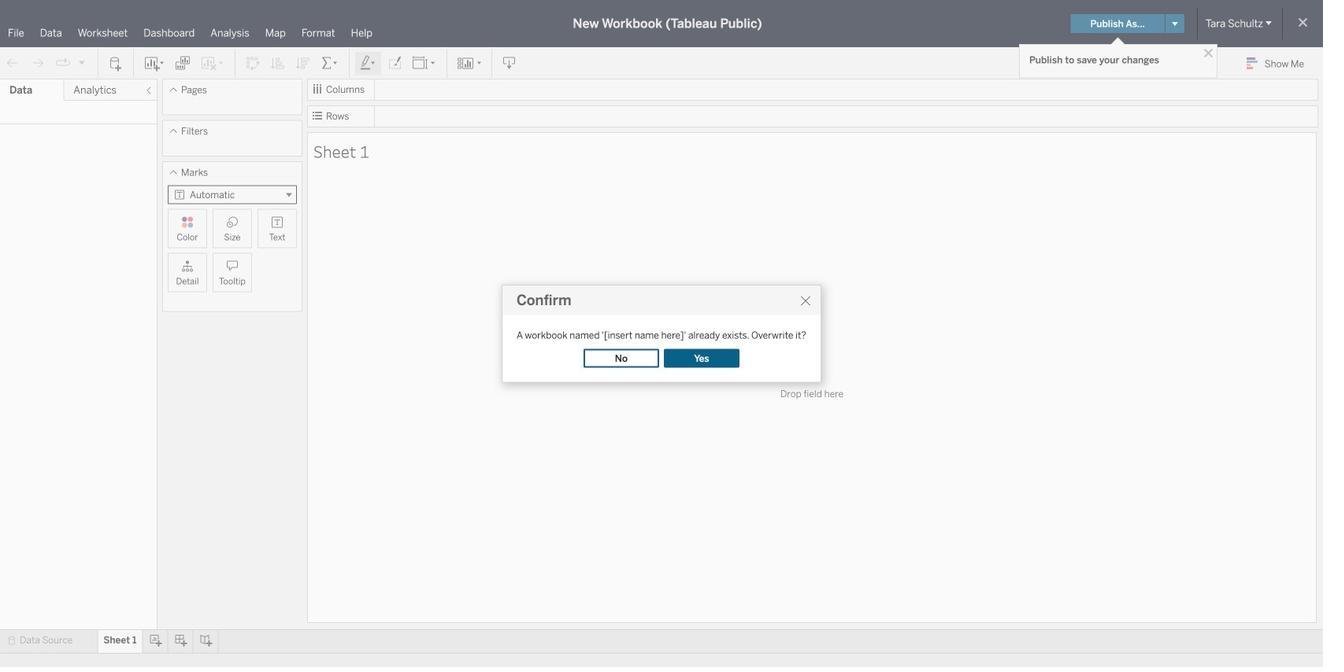 Task type: locate. For each thing, give the bounding box(es) containing it.
sort ascending image
[[270, 56, 286, 71]]

duplicate image
[[175, 56, 191, 71]]

swap rows and columns image
[[245, 56, 261, 71]]

replay animation image
[[55, 55, 71, 71], [77, 58, 87, 67]]

clear sheet image
[[200, 56, 225, 71]]

new data source image
[[108, 56, 124, 71]]

replay animation image left the new data source icon on the top
[[77, 58, 87, 67]]

sort descending image
[[295, 56, 311, 71]]

replay animation image right redo icon
[[55, 55, 71, 71]]

dialog
[[502, 285, 821, 383]]

collapse image
[[144, 86, 154, 95]]

format workbook image
[[387, 56, 402, 71]]

0 horizontal spatial replay animation image
[[55, 55, 71, 71]]



Task type: describe. For each thing, give the bounding box(es) containing it.
new worksheet image
[[143, 56, 165, 71]]

show/hide cards image
[[457, 56, 482, 71]]

fit image
[[412, 56, 437, 71]]

highlight image
[[359, 56, 377, 71]]

close image
[[1201, 46, 1216, 61]]

download image
[[502, 56, 517, 71]]

totals image
[[321, 56, 339, 71]]

undo image
[[5, 56, 20, 71]]

redo image
[[30, 56, 46, 71]]

1 horizontal spatial replay animation image
[[77, 58, 87, 67]]



Task type: vqa. For each thing, say whether or not it's contained in the screenshot.
netflix_titles_directors (Count)
no



